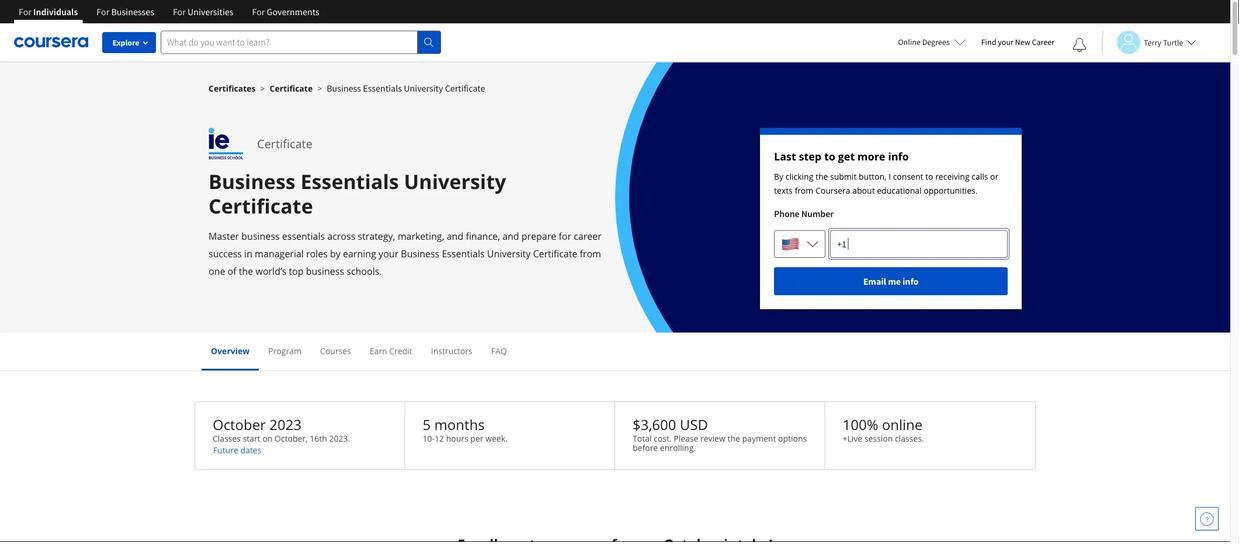 Task type: locate. For each thing, give the bounding box(es) containing it.
business down roles
[[306, 265, 344, 278]]

0 horizontal spatial your
[[379, 248, 399, 260]]

1 vertical spatial university
[[404, 168, 506, 195]]

your right 'find'
[[998, 37, 1014, 47]]

the right review
[[728, 433, 740, 444]]

0 vertical spatial from
[[795, 185, 813, 196]]

in
[[244, 248, 252, 260]]

earning
[[343, 248, 376, 260]]

future dates button
[[213, 445, 262, 456]]

certificate
[[445, 82, 485, 94], [270, 83, 313, 94], [257, 136, 313, 152], [209, 193, 313, 220], [533, 248, 577, 260]]

1 vertical spatial the
[[239, 265, 253, 278]]

about
[[853, 185, 875, 196]]

business up in
[[241, 230, 280, 243]]

the inside $3,600 usd total cost. please review the payment options before enrolling.
[[728, 433, 740, 444]]

2 and from the left
[[502, 230, 519, 243]]

review
[[701, 433, 726, 444]]

receiving
[[935, 171, 970, 182]]

and left finance,
[[447, 230, 463, 243]]

to
[[824, 150, 835, 164], [926, 171, 933, 182]]

1 horizontal spatial >
[[317, 83, 322, 94]]

courses
[[320, 346, 351, 357]]

1 vertical spatial business
[[209, 168, 295, 195]]

info right me
[[903, 276, 919, 287]]

me
[[888, 276, 901, 287]]

from down the clicking
[[795, 185, 813, 196]]

2 vertical spatial essentials
[[442, 248, 485, 260]]

and right finance,
[[502, 230, 519, 243]]

email me info
[[863, 276, 919, 287]]

or
[[990, 171, 999, 182]]

1 vertical spatial from
[[580, 248, 601, 260]]

your down "strategy,"
[[379, 248, 399, 260]]

Phone Number telephone field
[[830, 230, 1008, 258]]

business right certificate link
[[327, 82, 361, 94]]

5 months 10-12 hours per week.
[[423, 416, 508, 444]]

from down the career
[[580, 248, 601, 260]]

0 horizontal spatial business
[[209, 168, 295, 195]]

> right certificate link
[[317, 83, 322, 94]]

None search field
[[161, 31, 441, 54]]

2 > from the left
[[317, 83, 322, 94]]

> left certificate link
[[260, 83, 265, 94]]

$3,600
[[633, 416, 676, 435]]

$3,600 usd total cost. please review the payment options before enrolling.
[[633, 416, 807, 454]]

future
[[213, 445, 238, 456]]

world's
[[256, 265, 286, 278]]

2023
[[270, 416, 302, 435]]

for individuals
[[19, 6, 78, 18]]

1 vertical spatial to
[[926, 171, 933, 182]]

managerial
[[255, 248, 304, 260]]

opportunities.
[[924, 185, 978, 196]]

2 vertical spatial university
[[487, 248, 531, 260]]

on
[[263, 433, 273, 444]]

essentials
[[363, 82, 402, 94], [301, 168, 399, 195], [442, 248, 485, 260]]

1 for from the left
[[19, 6, 31, 18]]

business down marketing,
[[401, 248, 439, 260]]

5
[[423, 416, 431, 435]]

0 horizontal spatial from
[[580, 248, 601, 260]]

from inside by clicking the submit button, i consent to receiving calls or texts from coursera about educational opportunities.
[[795, 185, 813, 196]]

the
[[816, 171, 828, 182], [239, 265, 253, 278], [728, 433, 740, 444]]

per
[[471, 433, 483, 444]]

earn
[[370, 346, 387, 357]]

university inside master business essentials across strategy, marketing, and finance, and prepare for career success in managerial roles by earning your business essentials university certificate from one of the world's top business schools.
[[487, 248, 531, 260]]

0 vertical spatial the
[[816, 171, 828, 182]]

from inside master business essentials across strategy, marketing, and finance, and prepare for career success in managerial roles by earning your business essentials university certificate from one of the world's top business schools.
[[580, 248, 601, 260]]

week.
[[486, 433, 508, 444]]

for left businesses
[[97, 6, 109, 18]]

faq link
[[491, 346, 507, 357]]

1 vertical spatial info
[[903, 276, 919, 287]]

0 vertical spatial your
[[998, 37, 1014, 47]]

2 vertical spatial the
[[728, 433, 740, 444]]

find your new career
[[981, 37, 1055, 47]]

2 vertical spatial business
[[401, 248, 439, 260]]

essentials
[[282, 230, 325, 243]]

4 for from the left
[[252, 6, 265, 18]]

of
[[228, 265, 236, 278]]

for left individuals on the top left of page
[[19, 6, 31, 18]]

business essentials university certificate
[[209, 168, 506, 220]]

email
[[863, 276, 886, 287]]

to right the consent
[[926, 171, 933, 182]]

2 for from the left
[[97, 6, 109, 18]]

1 horizontal spatial your
[[998, 37, 1014, 47]]

i
[[889, 171, 891, 182]]

1 horizontal spatial and
[[502, 230, 519, 243]]

3 for from the left
[[173, 6, 186, 18]]

1 horizontal spatial the
[[728, 433, 740, 444]]

for left governments
[[252, 6, 265, 18]]

0 vertical spatial business
[[327, 82, 361, 94]]

>
[[260, 83, 265, 94], [317, 83, 322, 94]]

finance,
[[466, 230, 500, 243]]

100% online +live session classes.
[[843, 416, 924, 444]]

2 horizontal spatial business
[[401, 248, 439, 260]]

1 vertical spatial essentials
[[301, 168, 399, 195]]

universities
[[188, 6, 233, 18]]

button,
[[859, 171, 887, 182]]

to left get at right top
[[824, 150, 835, 164]]

1 vertical spatial your
[[379, 248, 399, 260]]

2023.
[[329, 433, 350, 444]]

submit
[[830, 171, 857, 182]]

the up coursera
[[816, 171, 828, 182]]

1 vertical spatial business
[[306, 265, 344, 278]]

certificates > certificate > business essentials university certificate
[[209, 82, 485, 94]]

1 horizontal spatial business
[[306, 265, 344, 278]]

0 horizontal spatial to
[[824, 150, 835, 164]]

1 horizontal spatial business
[[327, 82, 361, 94]]

by
[[774, 171, 784, 182]]

0 horizontal spatial the
[[239, 265, 253, 278]]

1 horizontal spatial to
[[926, 171, 933, 182]]

educational
[[877, 185, 922, 196]]

+live
[[843, 433, 862, 444]]

10-
[[423, 433, 435, 444]]

online degrees
[[898, 37, 950, 47]]

october
[[213, 416, 266, 435]]

business
[[241, 230, 280, 243], [306, 265, 344, 278]]

overview
[[211, 346, 250, 357]]

What do you want to learn? text field
[[161, 31, 418, 54]]

banner navigation
[[9, 0, 329, 32]]

october,
[[275, 433, 308, 444]]

coursera
[[816, 185, 850, 196]]

phone number
[[774, 208, 834, 220]]

online
[[898, 37, 921, 47]]

for left universities
[[173, 6, 186, 18]]

businesses
[[111, 6, 154, 18]]

🇺🇸 button
[[774, 230, 826, 258]]

0 horizontal spatial and
[[447, 230, 463, 243]]

the inside master business essentials across strategy, marketing, and finance, and prepare for career success in managerial roles by earning your business essentials university certificate from one of the world's top business schools.
[[239, 265, 253, 278]]

0 vertical spatial essentials
[[363, 82, 402, 94]]

classes
[[213, 433, 241, 444]]

your
[[998, 37, 1014, 47], [379, 248, 399, 260]]

the right of
[[239, 265, 253, 278]]

1 horizontal spatial from
[[795, 185, 813, 196]]

for
[[19, 6, 31, 18], [97, 6, 109, 18], [173, 6, 186, 18], [252, 6, 265, 18]]

info up i at right top
[[888, 150, 909, 164]]

classes.
[[895, 433, 924, 444]]

number
[[801, 208, 834, 220]]

0 horizontal spatial business
[[241, 230, 280, 243]]

business down the ie business school image
[[209, 168, 295, 195]]

0 horizontal spatial >
[[260, 83, 265, 94]]

career
[[574, 230, 602, 243]]

to inside by clicking the submit button, i consent to receiving calls or texts from coursera about educational opportunities.
[[926, 171, 933, 182]]

for governments
[[252, 6, 319, 18]]

phone
[[774, 208, 800, 220]]

please
[[674, 433, 698, 444]]

0 vertical spatial business
[[241, 230, 280, 243]]

2 horizontal spatial the
[[816, 171, 828, 182]]

for for businesses
[[97, 6, 109, 18]]



Task type: vqa. For each thing, say whether or not it's contained in the screenshot.
LIST BOX to the top
no



Task type: describe. For each thing, give the bounding box(es) containing it.
0 vertical spatial university
[[404, 82, 443, 94]]

0 vertical spatial info
[[888, 150, 909, 164]]

for for governments
[[252, 6, 265, 18]]

show notifications image
[[1073, 38, 1087, 52]]

100%
[[843, 416, 878, 435]]

info inside button
[[903, 276, 919, 287]]

online degrees button
[[889, 29, 975, 55]]

success
[[209, 248, 242, 260]]

your inside master business essentials across strategy, marketing, and finance, and prepare for career success in managerial roles by earning your business essentials university certificate from one of the world's top business schools.
[[379, 248, 399, 260]]

the inside by clicking the submit button, i consent to receiving calls or texts from coursera about educational opportunities.
[[816, 171, 828, 182]]

certificate menu element
[[202, 333, 1029, 371]]

prepare
[[522, 230, 556, 243]]

strategy,
[[358, 230, 395, 243]]

explore button
[[102, 32, 156, 53]]

find your new career link
[[975, 35, 1060, 50]]

certificate inside certificates > certificate > business essentials university certificate
[[270, 83, 313, 94]]

career
[[1032, 37, 1055, 47]]

certificate inside the business essentials university certificate
[[209, 193, 313, 220]]

last
[[774, 150, 796, 164]]

certificates
[[209, 83, 256, 94]]

before
[[633, 443, 658, 454]]

12
[[435, 433, 444, 444]]

for for universities
[[173, 6, 186, 18]]

program
[[268, 346, 301, 357]]

step
[[799, 150, 822, 164]]

across
[[327, 230, 355, 243]]

faq
[[491, 346, 507, 357]]

months
[[434, 416, 485, 435]]

october 2023 classes start on october, 16th 2023. future dates
[[213, 416, 350, 456]]

top
[[289, 265, 304, 278]]

business inside master business essentials across strategy, marketing, and finance, and prepare for career success in managerial roles by earning your business essentials university certificate from one of the world's top business schools.
[[401, 248, 439, 260]]

certificate inside master business essentials across strategy, marketing, and finance, and prepare for career success in managerial roles by earning your business essentials university certificate from one of the world's top business schools.
[[533, 248, 577, 260]]

earn credit link
[[370, 346, 412, 357]]

instructors link
[[431, 346, 472, 357]]

terry
[[1144, 37, 1162, 48]]

turtle
[[1163, 37, 1183, 48]]

for for individuals
[[19, 6, 31, 18]]

certificates link
[[209, 83, 256, 94]]

essentials inside master business essentials across strategy, marketing, and finance, and prepare for career success in managerial roles by earning your business essentials university certificate from one of the world's top business schools.
[[442, 248, 485, 260]]

🇺🇸
[[781, 233, 800, 257]]

explore
[[112, 37, 139, 48]]

dates
[[240, 445, 261, 456]]

master
[[209, 230, 239, 243]]

hours
[[446, 433, 468, 444]]

essentials inside the business essentials university certificate
[[301, 168, 399, 195]]

governments
[[267, 6, 319, 18]]

for
[[559, 230, 571, 243]]

usd
[[680, 416, 708, 435]]

cost.
[[654, 433, 672, 444]]

total
[[633, 433, 652, 444]]

earn credit
[[370, 346, 412, 357]]

enrolling.
[[660, 443, 696, 454]]

1 and from the left
[[447, 230, 463, 243]]

roles
[[306, 248, 328, 260]]

options
[[778, 433, 807, 444]]

university inside the business essentials university certificate
[[404, 168, 506, 195]]

texts
[[774, 185, 793, 196]]

by
[[330, 248, 341, 260]]

coursera image
[[14, 33, 88, 52]]

find
[[981, 37, 996, 47]]

courses link
[[320, 346, 351, 357]]

0 vertical spatial to
[[824, 150, 835, 164]]

1 > from the left
[[260, 83, 265, 94]]

last step to get more info
[[774, 150, 909, 164]]

calls
[[972, 171, 988, 182]]

by clicking the submit button, i consent to receiving calls or texts from coursera about educational opportunities.
[[774, 171, 999, 196]]

for businesses
[[97, 6, 154, 18]]

instructors
[[431, 346, 472, 357]]

ie business school image
[[209, 128, 243, 160]]

certificate link
[[270, 83, 313, 94]]

overview link
[[211, 346, 250, 357]]

terry turtle button
[[1102, 31, 1196, 54]]

business inside the business essentials university certificate
[[209, 168, 295, 195]]

get
[[838, 150, 855, 164]]

online
[[882, 416, 923, 435]]

for universities
[[173, 6, 233, 18]]

program link
[[268, 346, 301, 357]]

credit
[[389, 346, 412, 357]]

marketing,
[[398, 230, 444, 243]]

one
[[209, 265, 225, 278]]

more
[[858, 150, 885, 164]]

help center image
[[1200, 512, 1214, 526]]

individuals
[[33, 6, 78, 18]]

consent
[[893, 171, 923, 182]]

payment
[[742, 433, 776, 444]]

clicking
[[786, 171, 813, 182]]



